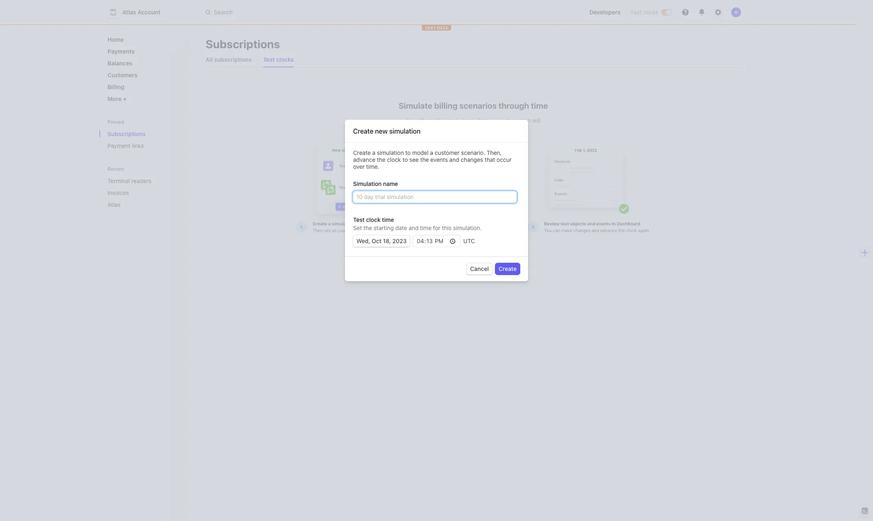 Task type: locate. For each thing, give the bounding box(es) containing it.
clock up the starting
[[366, 217, 381, 223]]

more button
[[104, 92, 183, 106]]

1 vertical spatial create
[[353, 149, 371, 156]]

0 vertical spatial atlas
[[122, 9, 136, 16]]

test inside tab list
[[263, 56, 275, 63]]

tab list
[[202, 52, 742, 67]]

the right 'set'
[[364, 225, 372, 232]]

terminal
[[108, 178, 130, 184]]

name
[[383, 181, 398, 187]]

2 vertical spatial test
[[353, 217, 365, 223]]

clocks
[[276, 56, 294, 63], [484, 274, 502, 281]]

the
[[377, 156, 386, 163], [421, 156, 429, 163], [364, 225, 372, 232]]

customers
[[108, 72, 138, 79]]

new
[[375, 128, 388, 135]]

simulation for a
[[377, 149, 404, 156]]

billing
[[108, 83, 124, 90]]

0 horizontal spatial test
[[263, 56, 275, 63]]

0 vertical spatial create
[[353, 128, 374, 135]]

1 vertical spatial that
[[485, 156, 495, 163]]

test
[[631, 9, 642, 16], [263, 56, 275, 63], [353, 217, 365, 223]]

0 horizontal spatial clock
[[366, 217, 381, 223]]

clock inside test clock time set the starting date and time for this simulation.
[[366, 217, 381, 223]]

atlas inside recent 'element'
[[108, 201, 121, 208]]

0 horizontal spatial a
[[373, 149, 376, 156]]

subscriptions up payment links
[[108, 130, 146, 137]]

create left new
[[353, 128, 374, 135]]

recent navigation links element
[[99, 166, 189, 211]]

advance
[[353, 156, 376, 163]]

0 vertical spatial subscriptions
[[206, 37, 280, 51]]

1 vertical spatial clock
[[366, 217, 381, 223]]

2 vertical spatial create
[[499, 266, 517, 273]]

simulation inside create a simulation to model a customer scenario. then, advance the clock to see the events and changes that occur over time.
[[377, 149, 404, 156]]

0 vertical spatial simulation
[[390, 128, 421, 135]]

clock inside create a simulation to model a customer scenario. then, advance the clock to see the events and changes that occur over time.
[[387, 156, 401, 163]]

test for test clocks
[[263, 56, 275, 63]]

1 horizontal spatial clock
[[387, 156, 401, 163]]

test
[[472, 274, 483, 281]]

that left occur
[[485, 156, 495, 163]]

clocks inside tab list
[[276, 56, 294, 63]]

and inside create a simulation to model a customer scenario. then, advance the clock to see the events and changes that occur over time.
[[450, 156, 460, 163]]

atlas inside button
[[122, 9, 136, 16]]

1 vertical spatial simulation
[[377, 149, 404, 156]]

new
[[457, 257, 469, 264]]

create inside create a simulation to model a customer scenario. then, advance the clock to see the events and changes that occur over time.
[[353, 149, 371, 156]]

1 vertical spatial clocks
[[484, 274, 502, 281]]

1 vertical spatial and
[[450, 156, 460, 163]]

customer
[[435, 149, 460, 156]]

0 horizontal spatial atlas
[[108, 201, 121, 208]]

readers
[[132, 178, 152, 184]]

create right cancel
[[499, 266, 517, 273]]

2 horizontal spatial time
[[531, 101, 548, 110]]

0 vertical spatial time
[[531, 101, 548, 110]]

home link
[[104, 33, 183, 46]]

create up the over at the left
[[353, 149, 371, 156]]

simulation down create new simulation
[[377, 149, 404, 156]]

Search search field
[[201, 5, 432, 20]]

0 horizontal spatial subscriptions
[[108, 130, 146, 137]]

testing
[[429, 117, 447, 124]]

simulation
[[353, 181, 382, 187]]

2 a from the left
[[430, 149, 433, 156]]

more
[[108, 95, 123, 102]]

simulation down simplify
[[390, 128, 421, 135]]

pinned
[[108, 119, 124, 125]]

simulation.
[[453, 225, 482, 232]]

new simulation button
[[446, 255, 502, 266]]

atlas left account
[[122, 9, 136, 16]]

data
[[437, 25, 448, 30]]

0 horizontal spatial the
[[364, 225, 372, 232]]

time left for
[[420, 225, 432, 232]]

that inside create a simulation to model a customer scenario. then, advance the clock to see the events and changes that occur over time.
[[485, 156, 495, 163]]

and
[[449, 117, 458, 124], [450, 156, 460, 163], [409, 225, 419, 232]]

payment links
[[108, 142, 144, 149]]

test left "mode"
[[631, 9, 642, 16]]

occur
[[497, 156, 512, 163]]

Simulation name text field
[[353, 192, 517, 203]]

customers link
[[104, 68, 183, 82]]

and inside test clock time set the starting date and time for this simulation.
[[409, 225, 419, 232]]

and up exactly
[[449, 117, 458, 124]]

a up time. at the top of page
[[373, 149, 376, 156]]

billing
[[435, 101, 458, 110]]

that up you at top
[[477, 117, 488, 124]]

test up 'set'
[[353, 217, 365, 223]]

simulation up cancel
[[471, 257, 498, 264]]

time.
[[366, 163, 380, 170]]

subscriptions
[[206, 37, 280, 51], [108, 130, 146, 137]]

a
[[373, 149, 376, 156], [430, 149, 433, 156]]

2 vertical spatial and
[[409, 225, 419, 232]]

0 horizontal spatial clocks
[[276, 56, 294, 63]]

invoices
[[108, 189, 129, 196]]

create button
[[496, 264, 520, 275]]

test mode
[[631, 9, 659, 16]]

the right advance
[[377, 156, 386, 163]]

test clocks link
[[260, 54, 297, 65]]

0 vertical spatial that
[[477, 117, 488, 124]]

test data
[[425, 25, 448, 30]]

clock left 'see'
[[387, 156, 401, 163]]

subscriptions up subscriptions
[[206, 37, 280, 51]]

search
[[214, 9, 233, 16]]

changes
[[461, 156, 483, 163]]

atlas for atlas
[[108, 201, 121, 208]]

create
[[353, 128, 374, 135], [353, 149, 371, 156], [499, 266, 517, 273]]

new simulation
[[457, 257, 498, 264]]

simulation for new
[[390, 128, 421, 135]]

starting
[[374, 225, 394, 232]]

cancel
[[471, 266, 489, 273]]

simplify
[[406, 117, 427, 124]]

2023
[[393, 238, 407, 245]]

will
[[533, 117, 541, 124]]

2 horizontal spatial test
[[631, 9, 642, 16]]

wed, oct 18, 2023
[[357, 238, 407, 245]]

a right model
[[430, 149, 433, 156]]

then,
[[487, 149, 502, 156]]

0 vertical spatial clocks
[[276, 56, 294, 63]]

cancel button
[[467, 264, 492, 275]]

0 vertical spatial test
[[631, 9, 642, 16]]

1 horizontal spatial a
[[430, 149, 433, 156]]

1 horizontal spatial atlas
[[122, 9, 136, 16]]

test right subscriptions
[[263, 56, 275, 63]]

atlas down invoices
[[108, 201, 121, 208]]

set
[[353, 225, 362, 232]]

0 vertical spatial and
[[449, 117, 458, 124]]

1 vertical spatial time
[[382, 217, 394, 223]]

1 vertical spatial atlas
[[108, 201, 121, 208]]

time up will on the right top of the page
[[531, 101, 548, 110]]

developers
[[590, 9, 621, 16]]

your
[[489, 117, 501, 124]]

balances link
[[104, 56, 183, 70]]

wed, oct 18, 2023 button
[[353, 236, 410, 247]]

atlas
[[122, 9, 136, 16], [108, 201, 121, 208]]

and right 'date' at the top left
[[409, 225, 419, 232]]

atlas for atlas account
[[122, 9, 136, 16]]

time up the starting
[[382, 217, 394, 223]]

and inside simplify testing and check that your integration will work exactly as you expected.
[[449, 117, 458, 124]]

1 vertical spatial subscriptions
[[108, 130, 146, 137]]

1 horizontal spatial test
[[353, 217, 365, 223]]

2 vertical spatial time
[[420, 225, 432, 232]]

test
[[425, 25, 436, 30]]

this
[[442, 225, 452, 232]]

about
[[454, 274, 470, 281]]

2 vertical spatial simulation
[[471, 257, 498, 264]]

time
[[531, 101, 548, 110], [382, 217, 394, 223], [420, 225, 432, 232]]

2 horizontal spatial the
[[421, 156, 429, 163]]

1 vertical spatial test
[[263, 56, 275, 63]]

test inside test clock time set the starting date and time for this simulation.
[[353, 217, 365, 223]]

and right events
[[450, 156, 460, 163]]

integration
[[503, 117, 531, 124]]

over
[[353, 163, 365, 170]]

as
[[469, 125, 475, 132]]

the right 'see'
[[421, 156, 429, 163]]

0 vertical spatial clock
[[387, 156, 401, 163]]

exactly
[[448, 125, 467, 132]]



Task type: describe. For each thing, give the bounding box(es) containing it.
oct
[[372, 238, 382, 245]]

simulate billing scenarios through time
[[399, 101, 548, 110]]

tab list containing all subscriptions
[[202, 52, 742, 67]]

core navigation links element
[[104, 33, 183, 106]]

you
[[476, 125, 486, 132]]

pinned navigation links element
[[104, 119, 183, 153]]

all subscriptions link
[[202, 54, 255, 65]]

1 horizontal spatial subscriptions
[[206, 37, 280, 51]]

terminal readers link
[[104, 174, 171, 188]]

developers link
[[587, 6, 624, 19]]

subscriptions link
[[104, 127, 183, 141]]

work
[[434, 125, 447, 132]]

see
[[410, 156, 419, 163]]

billing link
[[104, 80, 183, 94]]

wed,
[[357, 238, 370, 245]]

create a simulation to model a customer scenario. then, advance the clock to see the events and changes that occur over time.
[[353, 149, 512, 170]]

18,
[[383, 238, 391, 245]]

terminal readers
[[108, 178, 152, 184]]

1 horizontal spatial clocks
[[484, 274, 502, 281]]

utc
[[464, 238, 475, 245]]

links
[[132, 142, 144, 149]]

recent element
[[99, 174, 189, 211]]

all subscriptions
[[206, 56, 252, 63]]

test for test mode
[[631, 9, 642, 16]]

0 horizontal spatial time
[[382, 217, 394, 223]]

1 a from the left
[[373, 149, 376, 156]]

simulation inside button
[[471, 257, 498, 264]]

learn about test clocks
[[437, 274, 502, 281]]

invoices link
[[104, 186, 171, 200]]

date
[[396, 225, 407, 232]]

create for create a simulation to model a customer scenario. then, advance the clock to see the events and changes that occur over time.
[[353, 149, 371, 156]]

all
[[206, 56, 213, 63]]

payments
[[108, 48, 135, 55]]

the inside test clock time set the starting date and time for this simulation.
[[364, 225, 372, 232]]

learn about test clocks link
[[437, 274, 510, 281]]

through
[[499, 101, 529, 110]]

00:00 time field
[[413, 236, 460, 247]]

simulation name
[[353, 181, 398, 187]]

home
[[108, 36, 124, 43]]

subscriptions
[[214, 56, 252, 63]]

that inside simplify testing and check that your integration will work exactly as you expected.
[[477, 117, 488, 124]]

events
[[431, 156, 448, 163]]

recent
[[108, 166, 124, 172]]

mode
[[644, 9, 659, 16]]

expected.
[[487, 125, 513, 132]]

create inside create button
[[499, 266, 517, 273]]

payment
[[108, 142, 131, 149]]

scenario.
[[461, 149, 485, 156]]

atlas link
[[104, 198, 171, 211]]

pinned element
[[104, 127, 183, 153]]

simulate
[[399, 101, 433, 110]]

create for create new simulation
[[353, 128, 374, 135]]

payments link
[[104, 45, 183, 58]]

balances
[[108, 60, 133, 67]]

scenarios
[[460, 101, 497, 110]]

test clocks
[[263, 56, 294, 63]]

model
[[413, 149, 429, 156]]

test clock time set the starting date and time for this simulation.
[[353, 217, 482, 232]]

check
[[460, 117, 476, 124]]

1 horizontal spatial time
[[420, 225, 432, 232]]

subscriptions inside the pinned element
[[108, 130, 146, 137]]

1 horizontal spatial the
[[377, 156, 386, 163]]

to left 'see'
[[403, 156, 408, 163]]

to left model
[[406, 149, 411, 156]]

atlas account button
[[108, 7, 169, 18]]

learn
[[437, 274, 453, 281]]

for
[[433, 225, 441, 232]]

payment links link
[[104, 139, 183, 153]]

account
[[138, 9, 161, 16]]

create new simulation
[[353, 128, 421, 135]]

atlas account
[[122, 9, 161, 16]]

simplify testing and check that your integration will work exactly as you expected.
[[406, 117, 541, 132]]



Task type: vqa. For each thing, say whether or not it's contained in the screenshot.
the bottommost the Created
no



